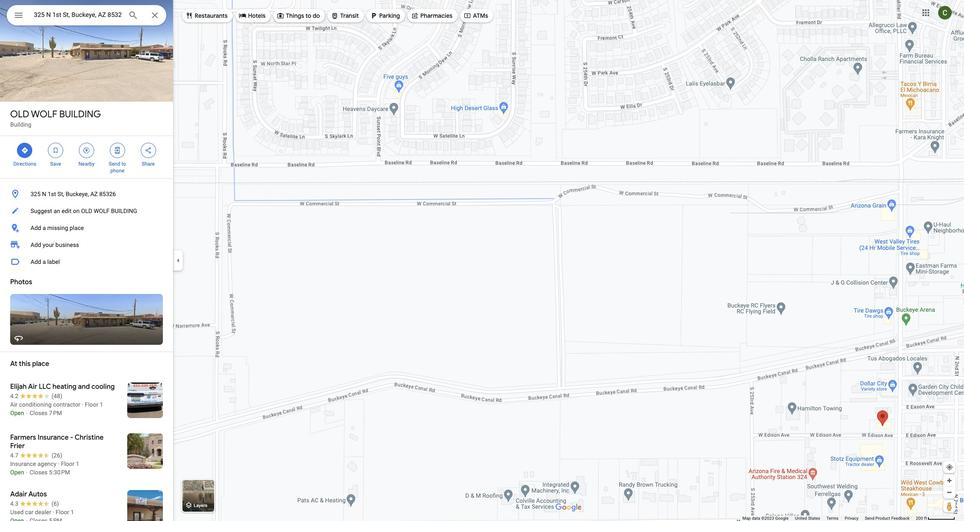 Task type: vqa. For each thing, say whether or not it's contained in the screenshot.


Task type: describe. For each thing, give the bounding box(es) containing it.
wolf inside button
[[94, 208, 110, 215]]

 things to do
[[277, 11, 320, 20]]

a for missing
[[43, 225, 46, 232]]

actions for old wolf building region
[[0, 136, 173, 179]]

autos
[[28, 491, 47, 499]]

· for contractor
[[82, 402, 83, 409]]

united
[[795, 517, 807, 521]]

google maps element
[[0, 0, 964, 522]]

cooling
[[91, 383, 115, 392]]

· inside 'insurance agency · floor 1 open ⋅ closes 5:30 pm'
[[58, 461, 59, 468]]

used car dealer · floor 1
[[10, 509, 74, 516]]

google
[[775, 517, 789, 521]]

floor for used car dealer · floor 1
[[56, 509, 69, 516]]

directions
[[13, 161, 36, 167]]

air conditioning contractor · floor 1 open ⋅ closes 7 pm
[[10, 402, 103, 417]]

business
[[55, 242, 79, 249]]

photos
[[10, 278, 32, 287]]


[[239, 11, 246, 20]]

christine
[[75, 434, 104, 442]]

building
[[10, 121, 31, 128]]

4.3
[[10, 501, 18, 508]]

closes inside 'insurance agency · floor 1 open ⋅ closes 5:30 pm'
[[30, 470, 48, 476]]


[[14, 9, 24, 21]]

old inside old wolf building building
[[10, 109, 29, 120]]

send product feedback
[[865, 517, 910, 521]]

none field inside 325 n 1st st, buckeye, az 85326 field
[[34, 10, 121, 20]]

 parking
[[370, 11, 400, 20]]

200 ft button
[[916, 517, 955, 521]]


[[464, 11, 471, 20]]

conditioning
[[19, 402, 52, 409]]

llc
[[39, 383, 51, 392]]

 button
[[7, 5, 31, 27]]

325 N 1st St, Buckeye, AZ 85326 field
[[7, 5, 166, 25]]

(6)
[[52, 501, 59, 508]]

air inside the air conditioning contractor · floor 1 open ⋅ closes 7 pm
[[10, 402, 18, 409]]

share
[[142, 161, 155, 167]]

4.7 stars 26 reviews image
[[10, 452, 62, 460]]

325 n 1st st, buckeye, az 85326 button
[[0, 186, 173, 203]]

suggest an edit on old wolf building button
[[0, 203, 173, 220]]

google account: christina overa  
(christinaovera9@gmail.com) image
[[938, 6, 952, 19]]

floor for air conditioning contractor · floor 1 open ⋅ closes 7 pm
[[85, 402, 98, 409]]

product
[[876, 517, 890, 521]]

1 for air conditioning contractor · floor 1 open ⋅ closes 7 pm
[[100, 402, 103, 409]]

send product feedback button
[[865, 516, 910, 522]]

add a label button
[[0, 254, 173, 271]]

add your business
[[31, 242, 79, 249]]

1 inside 'insurance agency · floor 1 open ⋅ closes 5:30 pm'
[[76, 461, 79, 468]]

label
[[47, 259, 60, 266]]

frier
[[10, 442, 25, 451]]

⋅ inside 'insurance agency · floor 1 open ⋅ closes 5:30 pm'
[[25, 470, 28, 476]]

1 for used car dealer · floor 1
[[71, 509, 74, 516]]

200 ft
[[916, 517, 927, 521]]

⋅ inside the air conditioning contractor · floor 1 open ⋅ closes 7 pm
[[25, 410, 28, 417]]

insurance inside 'farmers insurance - christine frier'
[[38, 434, 69, 442]]

map
[[743, 517, 751, 521]]

4.2 stars 48 reviews image
[[10, 392, 62, 401]]

old wolf building building
[[10, 109, 101, 128]]

united states button
[[795, 516, 820, 522]]

325
[[31, 191, 41, 198]]

missing
[[47, 225, 68, 232]]

to inside  things to do
[[306, 12, 311, 20]]

wolf inside old wolf building building
[[31, 109, 57, 120]]

save
[[50, 161, 61, 167]]

data
[[752, 517, 760, 521]]

elijah
[[10, 383, 27, 392]]


[[114, 146, 121, 155]]

add for add a label
[[31, 259, 41, 266]]

this
[[19, 360, 31, 369]]

add a missing place
[[31, 225, 84, 232]]

1st
[[48, 191, 56, 198]]

map data ©2023 google
[[743, 517, 789, 521]]

closes inside the air conditioning contractor · floor 1 open ⋅ closes 7 pm
[[30, 410, 48, 417]]

az
[[90, 191, 98, 198]]


[[185, 11, 193, 20]]

 hotels
[[239, 11, 266, 20]]


[[52, 146, 59, 155]]

heating
[[53, 383, 76, 392]]

phone
[[110, 168, 124, 174]]


[[21, 146, 29, 155]]

show street view coverage image
[[943, 501, 956, 513]]

transit
[[340, 12, 359, 20]]

contractor
[[53, 402, 80, 409]]

dealer
[[35, 509, 51, 516]]

4.7
[[10, 453, 18, 459]]

united states
[[795, 517, 820, 521]]

collapse side panel image
[[174, 256, 183, 266]]


[[331, 11, 339, 20]]

suggest
[[31, 208, 52, 215]]

show your location image
[[946, 464, 954, 472]]

(26)
[[52, 453, 62, 459]]

insurance agency · floor 1 open ⋅ closes 5:30 pm
[[10, 461, 79, 476]]

200
[[916, 517, 923, 521]]

old inside suggest an edit on old wolf building button
[[81, 208, 92, 215]]

your
[[43, 242, 54, 249]]

privacy button
[[845, 516, 859, 522]]

add your business link
[[0, 237, 173, 254]]

add for add a missing place
[[31, 225, 41, 232]]

terms
[[827, 517, 839, 521]]

open inside 'insurance agency · floor 1 open ⋅ closes 5:30 pm'
[[10, 470, 24, 476]]



Task type: locate. For each thing, give the bounding box(es) containing it.
building up 
[[59, 109, 101, 120]]

footer
[[743, 516, 916, 522]]

0 horizontal spatial send
[[109, 161, 120, 167]]

1 add from the top
[[31, 225, 41, 232]]

suggest an edit on old wolf building
[[31, 208, 137, 215]]

closes down conditioning
[[30, 410, 48, 417]]

send inside button
[[865, 517, 875, 521]]

feedback
[[891, 517, 910, 521]]

1 vertical spatial air
[[10, 402, 18, 409]]

1 open from the top
[[10, 410, 24, 417]]

states
[[808, 517, 820, 521]]

wolf
[[31, 109, 57, 120], [94, 208, 110, 215]]

1 vertical spatial ·
[[58, 461, 59, 468]]

 search field
[[7, 5, 166, 27]]

send left product
[[865, 517, 875, 521]]


[[370, 11, 378, 20]]

0 vertical spatial open
[[10, 410, 24, 417]]

85326
[[99, 191, 116, 198]]

1 horizontal spatial wolf
[[94, 208, 110, 215]]

a inside add a missing place button
[[43, 225, 46, 232]]

0 vertical spatial closes
[[30, 410, 48, 417]]

edit
[[62, 208, 71, 215]]

farmers
[[10, 434, 36, 442]]

0 vertical spatial place
[[70, 225, 84, 232]]

1
[[100, 402, 103, 409], [76, 461, 79, 468], [71, 509, 74, 516]]

insurance up (26)
[[38, 434, 69, 442]]

st,
[[58, 191, 64, 198]]

layers
[[194, 504, 207, 509]]

add left your
[[31, 242, 41, 249]]

3 add from the top
[[31, 259, 41, 266]]

n
[[42, 191, 46, 198]]

and
[[78, 383, 90, 392]]

0 horizontal spatial place
[[32, 360, 49, 369]]

1 horizontal spatial ·
[[58, 461, 59, 468]]

0 vertical spatial air
[[28, 383, 37, 392]]

2 add from the top
[[31, 242, 41, 249]]

pharmacies
[[420, 12, 453, 20]]

0 horizontal spatial building
[[59, 109, 101, 120]]

1 vertical spatial floor
[[61, 461, 74, 468]]

325 n 1st st, buckeye, az 85326
[[31, 191, 116, 198]]

· right contractor
[[82, 402, 83, 409]]

0 vertical spatial 1
[[100, 402, 103, 409]]

old right on
[[81, 208, 92, 215]]

0 vertical spatial a
[[43, 225, 46, 232]]

1 horizontal spatial place
[[70, 225, 84, 232]]

a inside add a label button
[[43, 259, 46, 266]]

wolf down 85326
[[94, 208, 110, 215]]

 atms
[[464, 11, 488, 20]]

floor
[[85, 402, 98, 409], [61, 461, 74, 468], [56, 509, 69, 516]]

an
[[54, 208, 60, 215]]

at
[[10, 360, 17, 369]]

1 down the christine
[[76, 461, 79, 468]]

old up building
[[10, 109, 29, 120]]


[[144, 146, 152, 155]]

0 vertical spatial building
[[59, 109, 101, 120]]

nearby
[[79, 161, 95, 167]]

insurance
[[38, 434, 69, 442], [10, 461, 36, 468]]


[[277, 11, 284, 20]]

2 open from the top
[[10, 470, 24, 476]]

1 vertical spatial a
[[43, 259, 46, 266]]


[[411, 11, 419, 20]]

building inside old wolf building building
[[59, 109, 101, 120]]

zoom in image
[[946, 478, 953, 484]]

1 vertical spatial place
[[32, 360, 49, 369]]

0 vertical spatial wolf
[[31, 109, 57, 120]]

to left do
[[306, 12, 311, 20]]

restaurants
[[195, 12, 228, 20]]

zoom out image
[[946, 490, 953, 496]]

elijah air llc heating and cooling
[[10, 383, 115, 392]]

closes down agency
[[30, 470, 48, 476]]

insurance inside 'insurance agency · floor 1 open ⋅ closes 5:30 pm'
[[10, 461, 36, 468]]

⋅ down 4.7 stars 26 reviews 'image'
[[25, 470, 28, 476]]

0 horizontal spatial wolf
[[31, 109, 57, 120]]

2 vertical spatial ·
[[53, 509, 54, 516]]

1 horizontal spatial old
[[81, 208, 92, 215]]

1 horizontal spatial 1
[[76, 461, 79, 468]]

· up 5:30 pm
[[58, 461, 59, 468]]

floor down the 'and'
[[85, 402, 98, 409]]

send for send to phone
[[109, 161, 120, 167]]


[[83, 146, 90, 155]]

1 down cooling
[[100, 402, 103, 409]]

on
[[73, 208, 80, 215]]

2 a from the top
[[43, 259, 46, 266]]

1 vertical spatial to
[[121, 161, 126, 167]]

send up phone
[[109, 161, 120, 167]]

1 a from the top
[[43, 225, 46, 232]]

 restaurants
[[185, 11, 228, 20]]

add down suggest
[[31, 225, 41, 232]]

floor down (6)
[[56, 509, 69, 516]]

to up phone
[[121, 161, 126, 167]]

atms
[[473, 12, 488, 20]]

1 vertical spatial insurance
[[10, 461, 36, 468]]

1 horizontal spatial air
[[28, 383, 37, 392]]

to inside 'send to phone'
[[121, 161, 126, 167]]

1 horizontal spatial insurance
[[38, 434, 69, 442]]

used
[[10, 509, 24, 516]]

(48)
[[52, 393, 62, 400]]

parking
[[379, 12, 400, 20]]

1 ⋅ from the top
[[25, 410, 28, 417]]

1 vertical spatial closes
[[30, 470, 48, 476]]

at this place
[[10, 360, 49, 369]]

·
[[82, 402, 83, 409], [58, 461, 59, 468], [53, 509, 54, 516]]

car
[[25, 509, 33, 516]]

footer containing map data ©2023 google
[[743, 516, 916, 522]]

1 right "dealer"
[[71, 509, 74, 516]]

0 horizontal spatial insurance
[[10, 461, 36, 468]]

1 horizontal spatial building
[[111, 208, 137, 215]]

place
[[70, 225, 84, 232], [32, 360, 49, 369]]

send
[[109, 161, 120, 167], [865, 517, 875, 521]]

a left missing
[[43, 225, 46, 232]]

2 vertical spatial add
[[31, 259, 41, 266]]

wolf up building
[[31, 109, 57, 120]]

1 vertical spatial ⋅
[[25, 470, 28, 476]]

1 vertical spatial open
[[10, 470, 24, 476]]

0 vertical spatial floor
[[85, 402, 98, 409]]

4.3 stars 6 reviews image
[[10, 500, 59, 509]]

add for add your business
[[31, 242, 41, 249]]

a for label
[[43, 259, 46, 266]]

0 vertical spatial send
[[109, 161, 120, 167]]

to
[[306, 12, 311, 20], [121, 161, 126, 167]]

1 inside the air conditioning contractor · floor 1 open ⋅ closes 7 pm
[[100, 402, 103, 409]]

0 horizontal spatial to
[[121, 161, 126, 167]]

7 pm
[[49, 410, 62, 417]]

building down 85326
[[111, 208, 137, 215]]

adair
[[10, 491, 27, 499]]

1 closes from the top
[[30, 410, 48, 417]]

adair autos
[[10, 491, 47, 499]]

floor inside 'insurance agency · floor 1 open ⋅ closes 5:30 pm'
[[61, 461, 74, 468]]

a left label
[[43, 259, 46, 266]]

air
[[28, 383, 37, 392], [10, 402, 18, 409]]

0 horizontal spatial old
[[10, 109, 29, 120]]

hotels
[[248, 12, 266, 20]]

0 vertical spatial insurance
[[38, 434, 69, 442]]

building
[[59, 109, 101, 120], [111, 208, 137, 215]]

· down (6)
[[53, 509, 54, 516]]

2 vertical spatial 1
[[71, 509, 74, 516]]

footer inside the google maps element
[[743, 516, 916, 522]]

2 horizontal spatial ·
[[82, 402, 83, 409]]

1 vertical spatial old
[[81, 208, 92, 215]]

0 vertical spatial old
[[10, 109, 29, 120]]

 transit
[[331, 11, 359, 20]]

2 closes from the top
[[30, 470, 48, 476]]

⋅ down conditioning
[[25, 410, 28, 417]]

things
[[286, 12, 304, 20]]

1 vertical spatial building
[[111, 208, 137, 215]]

floor up 5:30 pm
[[61, 461, 74, 468]]

1 vertical spatial 1
[[76, 461, 79, 468]]

place down on
[[70, 225, 84, 232]]

0 vertical spatial ⋅
[[25, 410, 28, 417]]

4.2
[[10, 393, 18, 400]]

floor inside the air conditioning contractor · floor 1 open ⋅ closes 7 pm
[[85, 402, 98, 409]]

2 horizontal spatial 1
[[100, 402, 103, 409]]

open down 4.2
[[10, 410, 24, 417]]

2 ⋅ from the top
[[25, 470, 28, 476]]

©2023
[[761, 517, 774, 521]]

agency
[[38, 461, 56, 468]]

do
[[313, 12, 320, 20]]

0 vertical spatial ·
[[82, 402, 83, 409]]

· for dealer
[[53, 509, 54, 516]]

building inside button
[[111, 208, 137, 215]]

privacy
[[845, 517, 859, 521]]

add
[[31, 225, 41, 232], [31, 242, 41, 249], [31, 259, 41, 266]]

place inside button
[[70, 225, 84, 232]]

open
[[10, 410, 24, 417], [10, 470, 24, 476]]

-
[[70, 434, 73, 442]]

air up 4.2 stars 48 reviews image
[[28, 383, 37, 392]]

add a missing place button
[[0, 220, 173, 237]]

add left label
[[31, 259, 41, 266]]

0 vertical spatial add
[[31, 225, 41, 232]]

air down 4.2
[[10, 402, 18, 409]]

1 vertical spatial add
[[31, 242, 41, 249]]

buckeye,
[[66, 191, 89, 198]]

0 horizontal spatial ·
[[53, 509, 54, 516]]

old
[[10, 109, 29, 120], [81, 208, 92, 215]]

1 horizontal spatial send
[[865, 517, 875, 521]]

open down the 4.7
[[10, 470, 24, 476]]

0 horizontal spatial 1
[[71, 509, 74, 516]]

1 vertical spatial send
[[865, 517, 875, 521]]

1 horizontal spatial to
[[306, 12, 311, 20]]

a
[[43, 225, 46, 232], [43, 259, 46, 266]]

insurance down the 4.7
[[10, 461, 36, 468]]

send for send product feedback
[[865, 517, 875, 521]]

0 horizontal spatial air
[[10, 402, 18, 409]]

· inside the air conditioning contractor · floor 1 open ⋅ closes 7 pm
[[82, 402, 83, 409]]

 pharmacies
[[411, 11, 453, 20]]

old wolf building main content
[[0, 0, 173, 522]]

2 vertical spatial floor
[[56, 509, 69, 516]]

open inside the air conditioning contractor · floor 1 open ⋅ closes 7 pm
[[10, 410, 24, 417]]

place right 'this'
[[32, 360, 49, 369]]

send inside 'send to phone'
[[109, 161, 120, 167]]

1 vertical spatial wolf
[[94, 208, 110, 215]]

farmers insurance - christine frier
[[10, 434, 104, 451]]

0 vertical spatial to
[[306, 12, 311, 20]]

None field
[[34, 10, 121, 20]]



